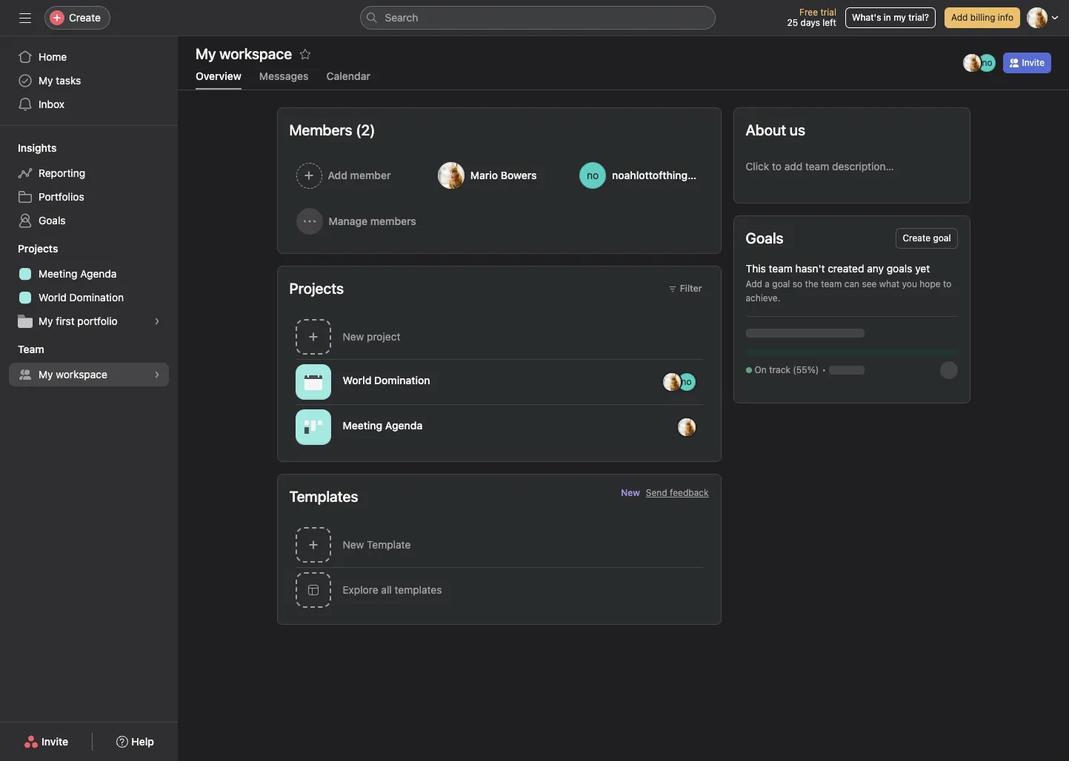 Task type: locate. For each thing, give the bounding box(es) containing it.
0 vertical spatial create
[[69, 11, 101, 24]]

meeting inside projects element
[[39, 267, 77, 280]]

1 vertical spatial meeting agenda
[[343, 419, 423, 432]]

my tasks
[[39, 74, 81, 87]]

goals up this
[[746, 230, 784, 247]]

world up first
[[39, 291, 67, 304]]

portfolios
[[39, 190, 84, 203]]

my inside projects element
[[39, 315, 53, 328]]

add billing info button
[[945, 7, 1020, 28]]

1 horizontal spatial goal
[[933, 233, 951, 244]]

info
[[998, 12, 1014, 23]]

0 horizontal spatial projects
[[18, 242, 58, 255]]

add left billing
[[951, 12, 968, 23]]

team
[[769, 262, 793, 275], [821, 279, 842, 290]]

0 vertical spatial world
[[39, 291, 67, 304]]

0 vertical spatial invite button
[[1004, 53, 1051, 73]]

1 vertical spatial domination
[[374, 374, 430, 386]]

create
[[69, 11, 101, 24], [903, 233, 931, 244]]

add inside button
[[951, 12, 968, 23]]

1 horizontal spatial no
[[982, 57, 993, 68]]

0 vertical spatial domination
[[69, 291, 124, 304]]

meeting right board image
[[343, 419, 383, 432]]

2 my from the top
[[39, 315, 53, 328]]

create inside popup button
[[69, 11, 101, 24]]

send
[[646, 488, 667, 499]]

add left a
[[746, 279, 762, 290]]

new project
[[343, 330, 400, 343]]

any
[[867, 262, 884, 275]]

add inside this team hasn't created any goals yet add a goal so the team can see what you hope to achieve.
[[746, 279, 762, 290]]

1 vertical spatial projects
[[289, 280, 344, 297]]

1 horizontal spatial create
[[903, 233, 931, 244]]

see details, my workspace image
[[153, 370, 162, 379]]

1 horizontal spatial projects
[[289, 280, 344, 297]]

1 vertical spatial goal
[[772, 279, 790, 290]]

create inside button
[[903, 233, 931, 244]]

3 my from the top
[[39, 368, 53, 381]]

team up a
[[769, 262, 793, 275]]

0 vertical spatial my
[[39, 74, 53, 87]]

meeting agenda up world domination link
[[39, 267, 117, 280]]

1 my from the top
[[39, 74, 53, 87]]

1 vertical spatial world domination
[[343, 374, 430, 386]]

create button
[[44, 6, 110, 30]]

search list box
[[360, 6, 715, 30]]

0 vertical spatial new
[[343, 330, 364, 343]]

home
[[39, 50, 67, 63]]

0 horizontal spatial domination
[[69, 291, 124, 304]]

create for create
[[69, 11, 101, 24]]

no
[[982, 57, 993, 68], [681, 376, 692, 387]]

1 horizontal spatial world
[[343, 374, 372, 386]]

1 vertical spatial world
[[343, 374, 372, 386]]

meeting down the projects dropdown button
[[39, 267, 77, 280]]

new for new send feedback
[[621, 488, 640, 499]]

manage members
[[329, 215, 416, 227]]

help
[[131, 736, 154, 748]]

2 vertical spatial my
[[39, 368, 53, 381]]

meeting agenda
[[39, 267, 117, 280], [343, 419, 423, 432]]

global element
[[0, 36, 178, 125]]

days
[[801, 17, 820, 28]]

new
[[343, 330, 364, 343], [621, 488, 640, 499], [343, 539, 364, 551]]

my for my tasks
[[39, 74, 53, 87]]

my
[[894, 12, 906, 23]]

1 horizontal spatial agenda
[[385, 419, 423, 432]]

my left first
[[39, 315, 53, 328]]

projects inside dropdown button
[[18, 242, 58, 255]]

my left tasks
[[39, 74, 53, 87]]

meeting agenda link
[[9, 262, 169, 286]]

help button
[[107, 729, 164, 756]]

0 horizontal spatial invite button
[[14, 729, 78, 756]]

my for my first portfolio
[[39, 315, 53, 328]]

my inside teams element
[[39, 368, 53, 381]]

1 vertical spatial no
[[681, 376, 692, 387]]

my tasks link
[[9, 69, 169, 93]]

1 vertical spatial add
[[746, 279, 762, 290]]

world domination inside projects element
[[39, 291, 124, 304]]

0 horizontal spatial invite
[[42, 736, 68, 748]]

create up yet
[[903, 233, 931, 244]]

invite
[[1022, 57, 1045, 68], [42, 736, 68, 748]]

0 horizontal spatial world
[[39, 291, 67, 304]]

0 vertical spatial mb
[[966, 57, 979, 68]]

invite for the invite button to the bottom
[[42, 736, 68, 748]]

1 horizontal spatial goals
[[746, 230, 784, 247]]

0 horizontal spatial world domination
[[39, 291, 124, 304]]

domination up the 'portfolio'
[[69, 291, 124, 304]]

0 horizontal spatial meeting agenda
[[39, 267, 117, 280]]

search
[[385, 11, 418, 24]]

0 vertical spatial goal
[[933, 233, 951, 244]]

goal inside button
[[933, 233, 951, 244]]

0 horizontal spatial goal
[[772, 279, 790, 290]]

0 vertical spatial world domination
[[39, 291, 124, 304]]

1 horizontal spatial domination
[[374, 374, 430, 386]]

world domination down project
[[343, 374, 430, 386]]

2 vertical spatial new
[[343, 539, 364, 551]]

0 vertical spatial add
[[951, 12, 968, 23]]

goals
[[39, 214, 66, 227], [746, 230, 784, 247]]

meeting agenda right board image
[[343, 419, 423, 432]]

new left project
[[343, 330, 364, 343]]

goal up to
[[933, 233, 951, 244]]

0 vertical spatial projects
[[18, 242, 58, 255]]

board image
[[304, 418, 322, 436]]

projects down portfolios
[[18, 242, 58, 255]]

world domination up my first portfolio
[[39, 291, 124, 304]]

0 horizontal spatial create
[[69, 11, 101, 24]]

0 horizontal spatial no
[[681, 376, 692, 387]]

insights
[[18, 142, 57, 154]]

inbox
[[39, 98, 65, 110]]

domination
[[69, 291, 124, 304], [374, 374, 430, 386]]

insights element
[[0, 135, 178, 236]]

1 horizontal spatial meeting agenda
[[343, 419, 423, 432]]

team button
[[0, 342, 44, 357]]

toggle project starred status image
[[436, 376, 445, 385]]

1 horizontal spatial mb
[[680, 421, 693, 432]]

0 horizontal spatial meeting
[[39, 267, 77, 280]]

1 vertical spatial mb
[[665, 376, 679, 387]]

0 horizontal spatial agenda
[[80, 267, 117, 280]]

goal right a
[[772, 279, 790, 290]]

in
[[884, 12, 891, 23]]

1 horizontal spatial world domination
[[343, 374, 430, 386]]

world domination
[[39, 291, 124, 304], [343, 374, 430, 386]]

world inside projects element
[[39, 291, 67, 304]]

mb
[[966, 57, 979, 68], [665, 376, 679, 387], [680, 421, 693, 432]]

track
[[769, 365, 791, 376]]

calendar
[[326, 70, 370, 82]]

my down team
[[39, 368, 53, 381]]

search button
[[360, 6, 715, 30]]

create goal button
[[896, 228, 958, 249]]

1 horizontal spatial add
[[951, 12, 968, 23]]

new left send
[[621, 488, 640, 499]]

create for create goal
[[903, 233, 931, 244]]

left
[[823, 17, 837, 28]]

trial?
[[909, 12, 929, 23]]

my inside 'global' element
[[39, 74, 53, 87]]

world
[[39, 291, 67, 304], [343, 374, 372, 386]]

my workspace link
[[9, 363, 169, 387]]

send feedback link
[[646, 487, 709, 500]]

1 horizontal spatial invite
[[1022, 57, 1045, 68]]

1 vertical spatial invite
[[42, 736, 68, 748]]

add
[[951, 12, 968, 23], [746, 279, 762, 290]]

1 vertical spatial my
[[39, 315, 53, 328]]

goal
[[933, 233, 951, 244], [772, 279, 790, 290]]

1 vertical spatial agenda
[[385, 419, 423, 432]]

created
[[828, 262, 864, 275]]

0 horizontal spatial team
[[769, 262, 793, 275]]

billing
[[971, 12, 996, 23]]

insights button
[[0, 141, 57, 156]]

invite button
[[1004, 53, 1051, 73], [14, 729, 78, 756]]

create up home link
[[69, 11, 101, 24]]

domination left toggle project starred status 'icon'
[[374, 374, 430, 386]]

0 horizontal spatial add
[[746, 279, 762, 290]]

team right the
[[821, 279, 842, 290]]

what's
[[852, 12, 881, 23]]

messages
[[259, 70, 309, 82]]

1 vertical spatial create
[[903, 233, 931, 244]]

1 vertical spatial team
[[821, 279, 842, 290]]

1 vertical spatial meeting
[[343, 419, 383, 432]]

new template
[[343, 539, 411, 551]]

1 vertical spatial new
[[621, 488, 640, 499]]

agenda inside projects element
[[80, 267, 117, 280]]

hasn't
[[796, 262, 825, 275]]

goals down portfolios
[[39, 214, 66, 227]]

template
[[367, 539, 411, 551]]

hope
[[920, 279, 941, 290]]

1 vertical spatial goals
[[746, 230, 784, 247]]

agenda
[[80, 267, 117, 280], [385, 419, 423, 432]]

home link
[[9, 45, 169, 69]]

projects up new project
[[289, 280, 344, 297]]

hide sidebar image
[[19, 12, 31, 24]]

new for new project
[[343, 330, 364, 343]]

1 horizontal spatial team
[[821, 279, 842, 290]]

add billing info
[[951, 12, 1014, 23]]

reporting
[[39, 167, 85, 179]]

world right calendar icon
[[343, 374, 372, 386]]

2 vertical spatial mb
[[680, 421, 693, 432]]

new left template
[[343, 539, 364, 551]]

0 vertical spatial meeting agenda
[[39, 267, 117, 280]]

messages button
[[259, 70, 309, 90]]

my
[[39, 74, 53, 87], [39, 315, 53, 328], [39, 368, 53, 381]]

0 vertical spatial meeting
[[39, 267, 77, 280]]

0 vertical spatial agenda
[[80, 267, 117, 280]]

0 horizontal spatial goals
[[39, 214, 66, 227]]

0 horizontal spatial mb
[[665, 376, 679, 387]]

0 vertical spatial goals
[[39, 214, 66, 227]]

0 vertical spatial invite
[[1022, 57, 1045, 68]]



Task type: vqa. For each thing, say whether or not it's contained in the screenshot.
the Tab actions image at the top right of the page
no



Task type: describe. For each thing, give the bounding box(es) containing it.
create goal
[[903, 233, 951, 244]]

project
[[367, 330, 400, 343]]

projects element
[[0, 236, 178, 336]]

members (2)
[[289, 122, 375, 139]]

projects button
[[0, 242, 58, 256]]

so
[[793, 279, 803, 290]]

tasks
[[56, 74, 81, 87]]

achieve.
[[746, 293, 780, 304]]

new for new template
[[343, 539, 364, 551]]

feedback
[[670, 488, 709, 499]]

noahlottofthings@gmail.com button
[[573, 156, 753, 196]]

add to starred image
[[299, 48, 311, 60]]

my workspace
[[39, 368, 107, 381]]

see details, my first portfolio image
[[153, 317, 162, 326]]

yet
[[915, 262, 930, 275]]

manage members button
[[289, 202, 425, 242]]

add member
[[328, 169, 391, 182]]

workspace
[[56, 368, 107, 381]]

on
[[755, 365, 767, 376]]

goals link
[[9, 209, 169, 233]]

goal inside this team hasn't created any goals yet add a goal so the team can see what you hope to achieve.
[[772, 279, 790, 290]]

inbox link
[[9, 93, 169, 116]]

what's in my trial? button
[[845, 7, 936, 28]]

all
[[381, 584, 392, 596]]

my first portfolio link
[[9, 310, 169, 333]]

free
[[800, 7, 818, 18]]

to
[[943, 279, 952, 290]]

goals
[[887, 262, 912, 275]]

this
[[746, 262, 766, 275]]

25
[[787, 17, 798, 28]]

calendar image
[[304, 373, 322, 391]]

filter
[[680, 283, 702, 294]]

filter button
[[662, 279, 709, 299]]

1 vertical spatial invite button
[[14, 729, 78, 756]]

new send feedback
[[621, 488, 709, 499]]

trial
[[821, 7, 837, 18]]

see
[[862, 279, 877, 290]]

first
[[56, 315, 75, 328]]

•
[[822, 365, 826, 376]]

noahlottofthings@gmail.com
[[612, 169, 753, 182]]

1 horizontal spatial meeting
[[343, 419, 383, 432]]

my workspace
[[196, 45, 292, 62]]

teams element
[[0, 336, 178, 390]]

goals inside 'link'
[[39, 214, 66, 227]]

1 horizontal spatial invite button
[[1004, 53, 1051, 73]]

portfolio
[[77, 315, 118, 328]]

2 horizontal spatial mb
[[966, 57, 979, 68]]

world domination link
[[9, 286, 169, 310]]

(55%)
[[793, 365, 819, 376]]

0 vertical spatial team
[[769, 262, 793, 275]]

this team hasn't created any goals yet add a goal so the team can see what you hope to achieve.
[[746, 262, 952, 304]]

templates
[[395, 584, 442, 596]]

free trial 25 days left
[[787, 7, 837, 28]]

meeting agenda inside projects element
[[39, 267, 117, 280]]

explore all templates
[[343, 584, 442, 596]]

templates
[[289, 488, 358, 505]]

about us
[[746, 122, 806, 139]]

my first portfolio
[[39, 315, 118, 328]]

mario bowers
[[470, 169, 537, 182]]

overview button
[[196, 70, 241, 90]]

you
[[902, 279, 917, 290]]

portfolios link
[[9, 185, 169, 209]]

my for my workspace
[[39, 368, 53, 381]]

what's in my trial?
[[852, 12, 929, 23]]

mario bowers button
[[431, 156, 567, 196]]

overview
[[196, 70, 241, 82]]

a
[[765, 279, 770, 290]]

team
[[18, 343, 44, 356]]

0 vertical spatial no
[[982, 57, 993, 68]]

what
[[879, 279, 900, 290]]

add member button
[[289, 156, 425, 196]]

explore
[[343, 584, 378, 596]]

the
[[805, 279, 819, 290]]

domination inside projects element
[[69, 291, 124, 304]]

on track (55%)
[[755, 365, 819, 376]]

calendar button
[[326, 70, 370, 90]]

can
[[845, 279, 860, 290]]

invite for right the invite button
[[1022, 57, 1045, 68]]

reporting link
[[9, 162, 169, 185]]



